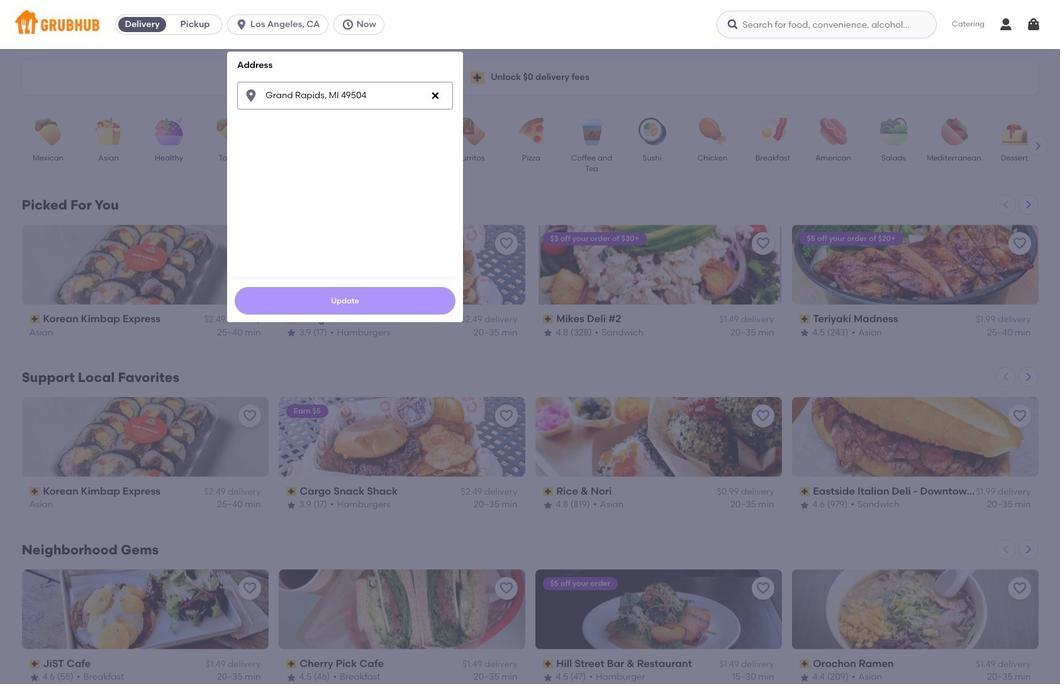 Task type: describe. For each thing, give the bounding box(es) containing it.
healthy image
[[147, 118, 191, 145]]

salads image
[[872, 118, 916, 145]]

2 caret left icon image from the top
[[1001, 372, 1011, 382]]

3 caret left icon image from the top
[[1001, 544, 1011, 554]]

pizza image
[[510, 118, 554, 145]]

1 caret left icon image from the top
[[1001, 200, 1011, 210]]

american image
[[812, 118, 856, 145]]

main navigation navigation
[[0, 0, 1061, 684]]

tacos image
[[207, 118, 251, 145]]

burritos image
[[449, 118, 493, 145]]



Task type: locate. For each thing, give the bounding box(es) containing it.
subscription pass image
[[29, 315, 40, 324], [286, 315, 297, 324], [543, 315, 554, 324], [543, 487, 554, 496], [29, 660, 40, 669]]

caret right icon image
[[1033, 141, 1043, 151], [1024, 200, 1034, 210], [1024, 372, 1034, 382], [1024, 544, 1034, 554]]

star icon image
[[286, 328, 296, 338], [543, 328, 553, 338], [800, 328, 810, 338], [286, 500, 296, 510], [543, 500, 553, 510], [800, 500, 810, 510], [29, 673, 39, 683], [286, 673, 296, 683], [543, 673, 553, 683], [800, 673, 810, 683]]

1 vertical spatial caret left icon image
[[1001, 372, 1011, 382]]

Enter an address search field
[[237, 82, 453, 109]]

svg image
[[727, 18, 740, 31], [431, 90, 441, 100]]

2 vertical spatial caret left icon image
[[1001, 544, 1011, 554]]

mediterranean image
[[933, 118, 977, 145]]

asian image
[[87, 118, 131, 145]]

sushi image
[[630, 118, 674, 145]]

dessert image
[[993, 118, 1037, 145]]

1 vertical spatial svg image
[[431, 90, 441, 100]]

0 vertical spatial caret left icon image
[[1001, 200, 1011, 210]]

mexican image
[[26, 118, 70, 145]]

chicken image
[[691, 118, 735, 145]]

1 horizontal spatial svg image
[[727, 18, 740, 31]]

0 vertical spatial svg image
[[727, 18, 740, 31]]

0 horizontal spatial svg image
[[431, 90, 441, 100]]

coffee and tea image
[[570, 118, 614, 145]]

grubhub plus flag logo image
[[471, 71, 486, 83]]

subscription pass image
[[800, 315, 811, 324], [29, 487, 40, 496], [286, 487, 297, 496], [800, 487, 811, 496], [286, 660, 297, 669], [543, 660, 554, 669], [800, 660, 811, 669]]

breakfast image
[[751, 118, 795, 145]]

caret left icon image
[[1001, 200, 1011, 210], [1001, 372, 1011, 382], [1001, 544, 1011, 554]]

svg image
[[1027, 17, 1042, 32], [235, 18, 248, 31], [342, 18, 354, 31], [244, 88, 259, 103]]



Task type: vqa. For each thing, say whether or not it's contained in the screenshot.
enter an address 'search box'
yes



